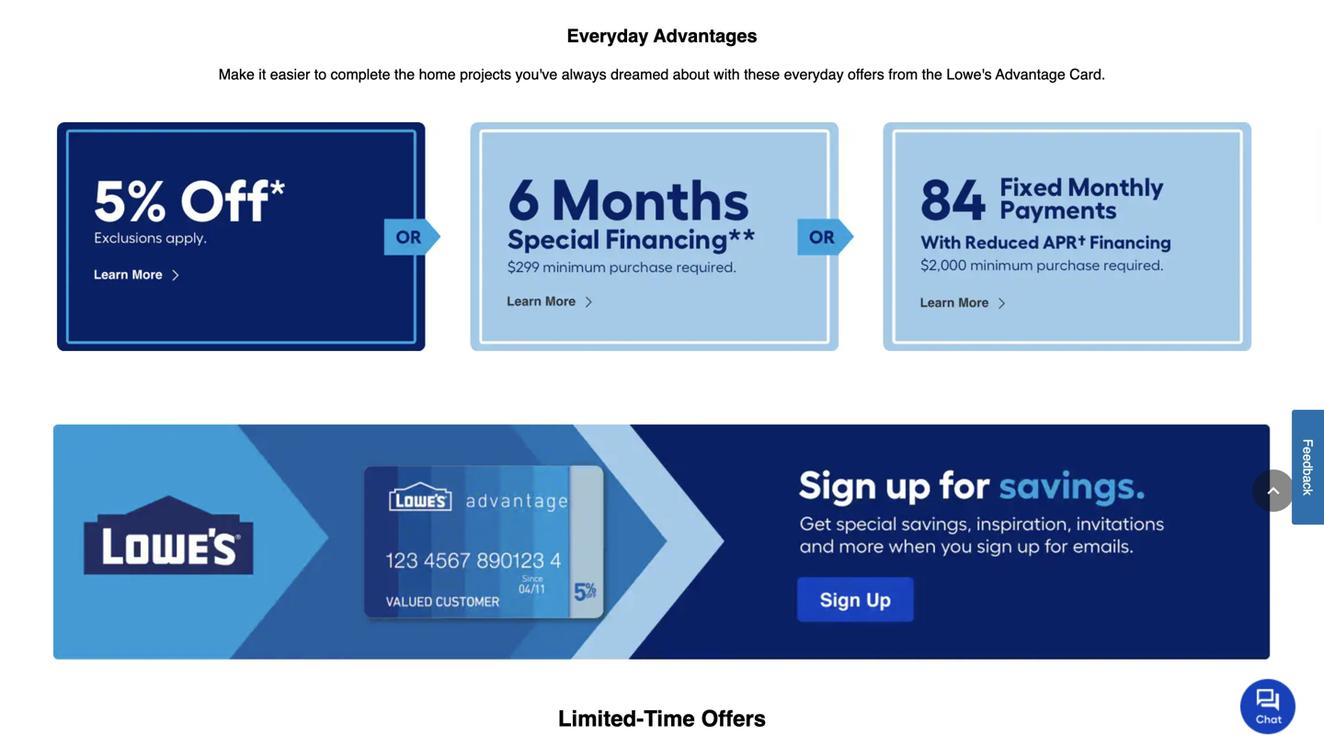 Task type: vqa. For each thing, say whether or not it's contained in the screenshot.
Choosing for Smart
no



Task type: locate. For each thing, give the bounding box(es) containing it.
card.
[[1070, 66, 1106, 83]]

everyday
[[784, 66, 844, 83]]

home
[[419, 66, 456, 83]]

complete
[[331, 66, 390, 83]]

the left 'home'
[[394, 66, 415, 83]]

time
[[644, 707, 695, 732]]

dreamed
[[611, 66, 669, 83]]

from
[[889, 66, 918, 83]]

the right from
[[922, 66, 943, 83]]

everyday
[[567, 25, 649, 46]]

projects
[[460, 66, 511, 83]]

2 e from the top
[[1301, 454, 1316, 461]]

6 months special financing. $299 minimum purchase required. learn more. image
[[470, 122, 854, 351]]

0 horizontal spatial the
[[394, 66, 415, 83]]

e up d
[[1301, 447, 1316, 454]]

to
[[314, 66, 327, 83]]

these
[[744, 66, 780, 83]]

e up b
[[1301, 454, 1316, 461]]

84 fixed monthly payments. reduced a p r financing. $2,000 minimum purchase required. learn more. image
[[884, 122, 1267, 351]]

1 horizontal spatial the
[[922, 66, 943, 83]]

5 percent off. exclusions apply. learn more. image
[[57, 122, 441, 351]]

get special savings, inspiration, invitations and more when you sign up for emails. image
[[53, 425, 1271, 661]]

the
[[394, 66, 415, 83], [922, 66, 943, 83]]

e
[[1301, 447, 1316, 454], [1301, 454, 1316, 461]]

scroll to top element
[[1253, 470, 1295, 512]]



Task type: describe. For each thing, give the bounding box(es) containing it.
chat invite button image
[[1241, 679, 1297, 735]]

about
[[673, 66, 710, 83]]

f
[[1301, 439, 1316, 447]]

always
[[562, 66, 607, 83]]

easier
[[270, 66, 310, 83]]

with
[[714, 66, 740, 83]]

you've
[[516, 66, 558, 83]]

it
[[259, 66, 266, 83]]

make it easier to complete the home projects you've always dreamed about with these everyday offers from the lowe's advantage card.
[[219, 66, 1106, 83]]

everyday advantages
[[567, 25, 757, 46]]

2 the from the left
[[922, 66, 943, 83]]

1 the from the left
[[394, 66, 415, 83]]

f e e d b a c k
[[1301, 439, 1316, 496]]

d
[[1301, 461, 1316, 469]]

make
[[219, 66, 255, 83]]

f e e d b a c k button
[[1292, 410, 1324, 525]]

limited-time offers
[[558, 707, 766, 732]]

limited-
[[558, 707, 644, 732]]

offers
[[701, 707, 766, 732]]

c
[[1301, 483, 1316, 489]]

offers
[[848, 66, 885, 83]]

k
[[1301, 489, 1316, 496]]

advantage
[[996, 66, 1066, 83]]

advantages
[[654, 25, 757, 46]]

b
[[1301, 469, 1316, 476]]

lowe's
[[947, 66, 992, 83]]

a
[[1301, 476, 1316, 483]]

1 e from the top
[[1301, 447, 1316, 454]]

chevron up image
[[1265, 482, 1283, 500]]



